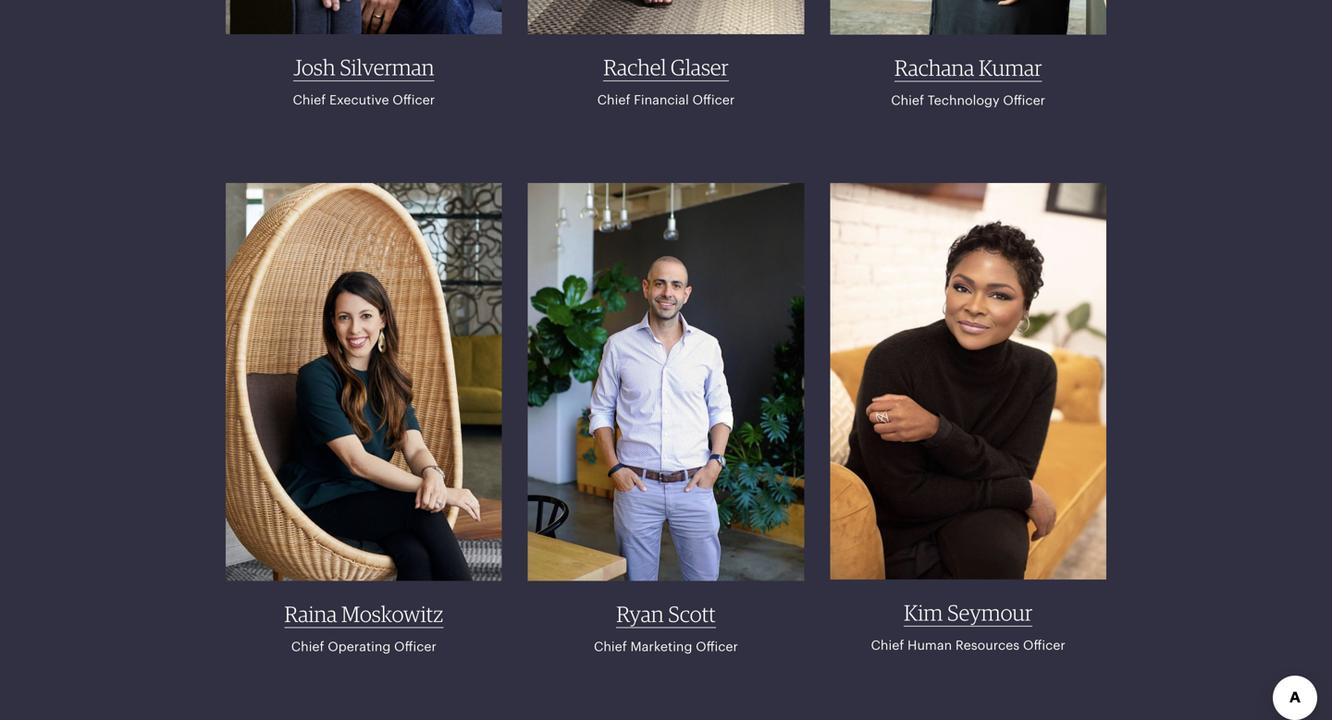 Task type: locate. For each thing, give the bounding box(es) containing it.
chief down rachel at the top of page
[[597, 93, 630, 108]]

chief left human
[[871, 639, 904, 653]]

officer down scott
[[696, 640, 738, 654]]

rachel glaser link
[[603, 54, 729, 82]]

chief technology officer
[[891, 93, 1045, 108]]

rachel glaser
[[603, 54, 729, 81]]

chief marketing officer
[[594, 640, 738, 654]]

ryan scott
[[616, 601, 716, 628]]

raina moskowitz link
[[284, 601, 443, 629]]

chief down raina
[[291, 640, 324, 654]]

chief down josh
[[293, 93, 326, 108]]

rachana kumar link
[[894, 54, 1042, 82]]

raina
[[284, 601, 337, 628]]

kim seymour link
[[904, 600, 1033, 627]]

josh silverman link
[[293, 54, 434, 82]]

chief for ryan scott
[[594, 640, 627, 654]]

officer down moskowitz
[[394, 640, 437, 654]]

officer down silverman
[[393, 93, 435, 108]]

kim seymour
[[904, 600, 1033, 626]]

chief human resources officer
[[871, 639, 1066, 653]]

chief
[[293, 93, 326, 108], [597, 93, 630, 108], [891, 93, 924, 108], [871, 639, 904, 653], [291, 640, 324, 654], [594, 640, 627, 654]]

resources
[[955, 639, 1020, 653]]

technology
[[928, 93, 1000, 108]]

chief executive officer
[[293, 93, 435, 108]]

financial
[[634, 93, 689, 108]]

officer for josh silverman
[[393, 93, 435, 108]]

josh silverman
[[293, 54, 434, 81]]

raina moskowitz
[[284, 601, 443, 628]]

rachel
[[603, 54, 666, 81]]

ryan scott link
[[616, 601, 716, 629]]

officer down "kumar"
[[1003, 93, 1045, 108]]

chief down rachana
[[891, 93, 924, 108]]

chief down ryan
[[594, 640, 627, 654]]

chief for josh silverman
[[293, 93, 326, 108]]

scott
[[668, 601, 716, 628]]

rachana kumar
[[894, 54, 1042, 81]]

rachana
[[894, 54, 974, 81]]

officer
[[393, 93, 435, 108], [692, 93, 735, 108], [1003, 93, 1045, 108], [1023, 639, 1066, 653], [394, 640, 437, 654], [696, 640, 738, 654]]

kim
[[904, 600, 943, 626]]

chief for rachel glaser
[[597, 93, 630, 108]]

officer down glaser
[[692, 93, 735, 108]]



Task type: describe. For each thing, give the bounding box(es) containing it.
officer for raina moskowitz
[[394, 640, 437, 654]]

seymour
[[947, 600, 1033, 626]]

chief financial officer
[[597, 93, 735, 108]]

officer for ryan scott
[[696, 640, 738, 654]]

glaser
[[671, 54, 729, 81]]

officer for rachel glaser
[[692, 93, 735, 108]]

chief for raina moskowitz
[[291, 640, 324, 654]]

marketing
[[630, 640, 692, 654]]

operating
[[328, 640, 391, 654]]

executive
[[329, 93, 389, 108]]

ryan
[[616, 601, 664, 628]]

silverman
[[340, 54, 434, 81]]

josh
[[293, 54, 335, 81]]

ryan scott image
[[528, 183, 804, 581]]

chief operating officer
[[291, 640, 437, 654]]

officer for rachana kumar
[[1003, 93, 1045, 108]]

officer right resources
[[1023, 639, 1066, 653]]

moskowitz
[[341, 601, 443, 628]]

kumar
[[979, 54, 1042, 81]]

human
[[908, 639, 952, 653]]

chief for rachana kumar
[[891, 93, 924, 108]]

chief for kim seymour
[[871, 639, 904, 653]]



Task type: vqa. For each thing, say whether or not it's contained in the screenshot.


